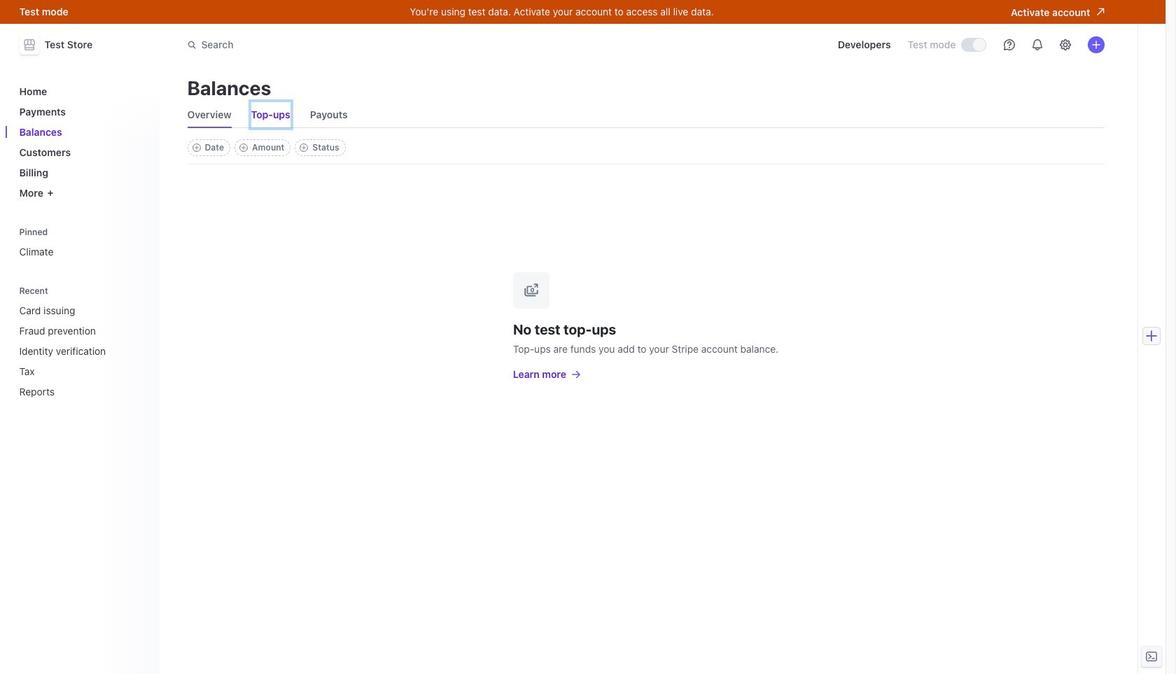 Task type: vqa. For each thing, say whether or not it's contained in the screenshot.
"Core navigation links" ELEMENT
yes



Task type: describe. For each thing, give the bounding box(es) containing it.
help image
[[1004, 39, 1015, 50]]

edit pins image
[[137, 228, 145, 236]]

add date image
[[192, 144, 201, 152]]

add amount image
[[240, 144, 248, 152]]

Search text field
[[179, 32, 574, 58]]

core navigation links element
[[14, 80, 151, 204]]

clear history image
[[137, 287, 145, 295]]



Task type: locate. For each thing, give the bounding box(es) containing it.
recent element
[[14, 281, 151, 403], [14, 299, 151, 403]]

settings image
[[1060, 39, 1071, 50]]

pinned element
[[14, 222, 151, 263]]

add status image
[[300, 144, 308, 152]]

2 recent element from the top
[[14, 299, 151, 403]]

notifications image
[[1032, 39, 1043, 50]]

None search field
[[179, 32, 574, 58]]

Test mode checkbox
[[962, 39, 986, 51]]

1 recent element from the top
[[14, 281, 151, 403]]

toolbar
[[187, 139, 346, 156]]

tab list
[[187, 102, 1105, 128]]



